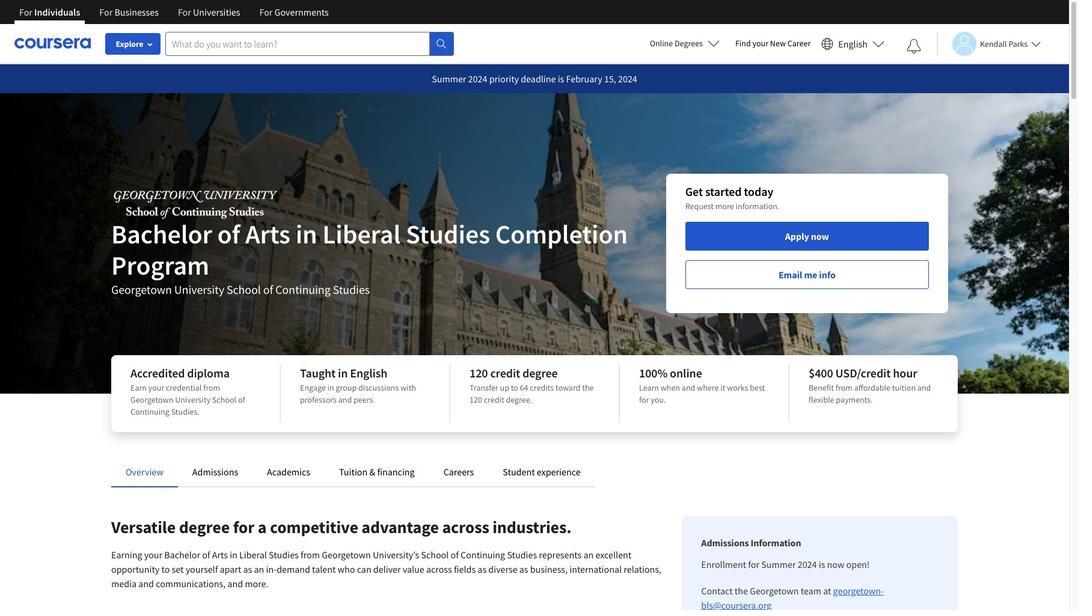 Task type: vqa. For each thing, say whether or not it's contained in the screenshot.


Task type: locate. For each thing, give the bounding box(es) containing it.
1 120 from the top
[[470, 366, 488, 381]]

1 vertical spatial across
[[426, 564, 452, 576]]

continuing inside earning your bachelor of arts in liberal studies from georgetown university's school of continuing studies represents an excellent opportunity to set yourself apart as an in-demand talent who can deliver value across fields as diverse as business, international relations, media and communications, and more.
[[461, 549, 505, 561]]

0 horizontal spatial the
[[582, 383, 594, 393]]

governments
[[275, 6, 329, 18]]

for for governments
[[260, 6, 273, 18]]

1 vertical spatial the
[[735, 585, 748, 597]]

0 horizontal spatial is
[[558, 73, 564, 85]]

the up bls@coursera.org
[[735, 585, 748, 597]]

explore
[[116, 38, 143, 49]]

1 horizontal spatial for
[[639, 395, 649, 405]]

2024 up team
[[798, 559, 817, 571]]

your right find
[[753, 38, 769, 49]]

career
[[788, 38, 811, 49]]

1 vertical spatial summer
[[762, 559, 796, 571]]

and right tuition
[[918, 383, 931, 393]]

can
[[357, 564, 371, 576]]

to left set
[[161, 564, 170, 576]]

and
[[682, 383, 695, 393], [918, 383, 931, 393], [338, 395, 352, 405], [138, 578, 154, 590], [228, 578, 243, 590]]

tuition
[[892, 383, 916, 393]]

continuing inside accredited diploma earn your credential from georgetown university school of continuing studies.
[[131, 407, 170, 417]]

transfer
[[470, 383, 498, 393]]

you.
[[651, 395, 666, 405]]

arts inside bachelor of arts in liberal studies completion program georgetown university school of continuing studies
[[245, 218, 290, 251]]

0 horizontal spatial for
[[233, 517, 255, 538]]

an up international
[[584, 549, 594, 561]]

find your new career
[[735, 38, 811, 49]]

0 vertical spatial to
[[511, 383, 518, 393]]

georgetown university school of continuing studies logo image
[[111, 189, 279, 219]]

1 horizontal spatial from
[[301, 549, 320, 561]]

2 vertical spatial continuing
[[461, 549, 505, 561]]

0 horizontal spatial summer
[[432, 73, 466, 85]]

1 horizontal spatial as
[[478, 564, 487, 576]]

1 horizontal spatial liberal
[[323, 218, 401, 251]]

for down admissions information
[[748, 559, 760, 571]]

degree up yourself at bottom left
[[179, 517, 230, 538]]

diverse
[[489, 564, 518, 576]]

1 vertical spatial bachelor
[[164, 549, 200, 561]]

liberal inside earning your bachelor of arts in liberal studies from georgetown university's school of continuing studies represents an excellent opportunity to set yourself apart as an in-demand talent who can deliver value across fields as diverse as business, international relations, media and communications, and more.
[[239, 549, 267, 561]]

school inside accredited diploma earn your credential from georgetown university school of continuing studies.
[[212, 395, 236, 405]]

0 horizontal spatial 2024
[[468, 73, 487, 85]]

in inside earning your bachelor of arts in liberal studies from georgetown university's school of continuing studies represents an excellent opportunity to set yourself apart as an in-demand talent who can deliver value across fields as diverse as business, international relations, media and communications, and more.
[[230, 549, 237, 561]]

2 horizontal spatial for
[[748, 559, 760, 571]]

learn
[[639, 383, 659, 393]]

1 vertical spatial to
[[161, 564, 170, 576]]

now left open!
[[827, 559, 845, 571]]

english up "discussions" at left
[[350, 366, 388, 381]]

for left a
[[233, 517, 255, 538]]

from up talent on the left
[[301, 549, 320, 561]]

accredited
[[131, 366, 185, 381]]

0 vertical spatial 120
[[470, 366, 488, 381]]

2 as from the left
[[478, 564, 487, 576]]

your for new
[[753, 38, 769, 49]]

credit
[[490, 366, 520, 381], [484, 395, 504, 405]]

your down accredited
[[148, 383, 164, 393]]

from inside $400 usd/credit hour benefit from affordable tuition and flexible payments.
[[836, 383, 853, 393]]

and down 'opportunity'
[[138, 578, 154, 590]]

as right diverse
[[520, 564, 528, 576]]

university's
[[373, 549, 419, 561]]

school inside bachelor of arts in liberal studies completion program georgetown university school of continuing studies
[[227, 282, 261, 297]]

your
[[753, 38, 769, 49], [148, 383, 164, 393], [144, 549, 162, 561]]

get
[[685, 184, 703, 199]]

0 horizontal spatial english
[[350, 366, 388, 381]]

1 vertical spatial for
[[233, 517, 255, 538]]

summer
[[432, 73, 466, 85], [762, 559, 796, 571]]

120 up transfer
[[470, 366, 488, 381]]

student experience link
[[503, 466, 581, 478]]

0 vertical spatial bachelor
[[111, 218, 212, 251]]

contact the georgetown team at
[[701, 585, 833, 597]]

1 horizontal spatial an
[[584, 549, 594, 561]]

communications,
[[156, 578, 226, 590]]

bls@coursera.org
[[701, 600, 772, 610]]

1 horizontal spatial is
[[819, 559, 825, 571]]

kendall parks
[[980, 38, 1028, 49]]

degree
[[523, 366, 558, 381], [179, 517, 230, 538]]

opportunity
[[111, 564, 160, 576]]

today
[[744, 184, 774, 199]]

georgetown- bls@coursera.org
[[701, 585, 884, 610]]

your up 'opportunity'
[[144, 549, 162, 561]]

1 vertical spatial english
[[350, 366, 388, 381]]

arts
[[245, 218, 290, 251], [212, 549, 228, 561]]

credit down transfer
[[484, 395, 504, 405]]

in
[[296, 218, 317, 251], [338, 366, 348, 381], [327, 383, 334, 393], [230, 549, 237, 561]]

0 vertical spatial is
[[558, 73, 564, 85]]

1 for from the left
[[19, 6, 32, 18]]

tuition
[[339, 466, 368, 478]]

more
[[716, 201, 734, 212]]

the right toward
[[582, 383, 594, 393]]

1 horizontal spatial degree
[[523, 366, 558, 381]]

continuing inside bachelor of arts in liberal studies completion program georgetown university school of continuing studies
[[275, 282, 331, 297]]

0 vertical spatial the
[[582, 383, 594, 393]]

120
[[470, 366, 488, 381], [470, 395, 482, 405]]

for left universities
[[178, 6, 191, 18]]

from down diploma
[[203, 383, 220, 393]]

the inside 120 credit degree transfer up to 64 credits toward the 120 credit degree.
[[582, 383, 594, 393]]

0 horizontal spatial to
[[161, 564, 170, 576]]

0 vertical spatial english
[[839, 38, 868, 50]]

studies
[[406, 218, 490, 251], [333, 282, 370, 297], [269, 549, 299, 561], [507, 549, 537, 561]]

1 vertical spatial liberal
[[239, 549, 267, 561]]

1 horizontal spatial arts
[[245, 218, 290, 251]]

to inside 120 credit degree transfer up to 64 credits toward the 120 credit degree.
[[511, 383, 518, 393]]

1 vertical spatial university
[[175, 395, 211, 405]]

1 vertical spatial continuing
[[131, 407, 170, 417]]

best
[[750, 383, 765, 393]]

2024 right 15,
[[618, 73, 637, 85]]

0 horizontal spatial arts
[[212, 549, 228, 561]]

1 vertical spatial is
[[819, 559, 825, 571]]

0 horizontal spatial as
[[243, 564, 252, 576]]

from up the payments.
[[836, 383, 853, 393]]

the
[[582, 383, 594, 393], [735, 585, 748, 597]]

0 vertical spatial for
[[639, 395, 649, 405]]

georgetown
[[111, 282, 172, 297], [131, 395, 173, 405], [322, 549, 371, 561], [750, 585, 799, 597]]

your inside earning your bachelor of arts in liberal studies from georgetown university's school of continuing studies represents an excellent opportunity to set yourself apart as an in-demand talent who can deliver value across fields as diverse as business, international relations, media and communications, and more.
[[144, 549, 162, 561]]

1 horizontal spatial english
[[839, 38, 868, 50]]

for left individuals
[[19, 6, 32, 18]]

0 vertical spatial school
[[227, 282, 261, 297]]

to left 64
[[511, 383, 518, 393]]

0 vertical spatial university
[[174, 282, 224, 297]]

as up more.
[[243, 564, 252, 576]]

0 horizontal spatial liberal
[[239, 549, 267, 561]]

for left governments
[[260, 6, 273, 18]]

admissions for admissions
[[192, 466, 238, 478]]

0 vertical spatial your
[[753, 38, 769, 49]]

earn
[[131, 383, 147, 393]]

0 horizontal spatial admissions
[[192, 466, 238, 478]]

english right career
[[839, 38, 868, 50]]

get started today request more information.
[[685, 184, 780, 212]]

0 horizontal spatial from
[[203, 383, 220, 393]]

and down online
[[682, 383, 695, 393]]

media
[[111, 578, 137, 590]]

2 vertical spatial for
[[748, 559, 760, 571]]

summer down the information
[[762, 559, 796, 571]]

excellent
[[596, 549, 632, 561]]

0 vertical spatial now
[[811, 230, 829, 242]]

admissions information
[[701, 537, 801, 549]]

as right fields
[[478, 564, 487, 576]]

3 for from the left
[[178, 6, 191, 18]]

0 horizontal spatial continuing
[[131, 407, 170, 417]]

2 horizontal spatial from
[[836, 383, 853, 393]]

&
[[370, 466, 375, 478]]

toward
[[556, 383, 581, 393]]

0 vertical spatial arts
[[245, 218, 290, 251]]

apply
[[785, 230, 809, 242]]

bachelor
[[111, 218, 212, 251], [164, 549, 200, 561]]

4 for from the left
[[260, 6, 273, 18]]

online degrees
[[650, 38, 703, 49]]

0 vertical spatial liberal
[[323, 218, 401, 251]]

0 vertical spatial continuing
[[275, 282, 331, 297]]

across right value
[[426, 564, 452, 576]]

1 vertical spatial degree
[[179, 517, 230, 538]]

to inside earning your bachelor of arts in liberal studies from georgetown university's school of continuing studies represents an excellent opportunity to set yourself apart as an in-demand talent who can deliver value across fields as diverse as business, international relations, media and communications, and more.
[[161, 564, 170, 576]]

2 vertical spatial school
[[421, 549, 449, 561]]

for down learn
[[639, 395, 649, 405]]

2 horizontal spatial as
[[520, 564, 528, 576]]

is right deadline at the top of page
[[558, 73, 564, 85]]

1 horizontal spatial continuing
[[275, 282, 331, 297]]

1 vertical spatial admissions
[[701, 537, 749, 549]]

information
[[751, 537, 801, 549]]

student experience
[[503, 466, 581, 478]]

priority
[[489, 73, 519, 85]]

1 vertical spatial arts
[[212, 549, 228, 561]]

university
[[174, 282, 224, 297], [175, 395, 211, 405]]

0 vertical spatial summer
[[432, 73, 466, 85]]

2 120 from the top
[[470, 395, 482, 405]]

taught
[[300, 366, 336, 381]]

None search field
[[165, 32, 454, 56]]

demand
[[277, 564, 310, 576]]

2024 left priority
[[468, 73, 487, 85]]

at
[[823, 585, 831, 597]]

for
[[19, 6, 32, 18], [99, 6, 113, 18], [178, 6, 191, 18], [260, 6, 273, 18]]

degree up credits
[[523, 366, 558, 381]]

1 as from the left
[[243, 564, 252, 576]]

0 vertical spatial admissions
[[192, 466, 238, 478]]

now inside button
[[811, 230, 829, 242]]

2 for from the left
[[99, 6, 113, 18]]

0 horizontal spatial an
[[254, 564, 264, 576]]

0 vertical spatial across
[[442, 517, 489, 538]]

1 horizontal spatial admissions
[[701, 537, 749, 549]]

overview
[[126, 466, 163, 478]]

for left businesses
[[99, 6, 113, 18]]

now right apply
[[811, 230, 829, 242]]

in-
[[266, 564, 277, 576]]

an left in-
[[254, 564, 264, 576]]

admissions
[[192, 466, 238, 478], [701, 537, 749, 549]]

100% online learn when and where it works best for you.
[[639, 366, 765, 405]]

is up the at
[[819, 559, 825, 571]]

2 horizontal spatial continuing
[[461, 549, 505, 561]]

0 vertical spatial credit
[[490, 366, 520, 381]]

and down the group
[[338, 395, 352, 405]]

64
[[520, 383, 528, 393]]

summer left priority
[[432, 73, 466, 85]]

apply now button
[[685, 222, 929, 251]]

0 vertical spatial an
[[584, 549, 594, 561]]

across inside earning your bachelor of arts in liberal studies from georgetown university's school of continuing studies represents an excellent opportunity to set yourself apart as an in-demand talent who can deliver value across fields as diverse as business, international relations, media and communications, and more.
[[426, 564, 452, 576]]

of
[[217, 218, 240, 251], [263, 282, 273, 297], [238, 395, 245, 405], [202, 549, 210, 561], [451, 549, 459, 561]]

1 vertical spatial school
[[212, 395, 236, 405]]

english button
[[817, 24, 889, 63]]

professors
[[300, 395, 337, 405]]

1 vertical spatial your
[[148, 383, 164, 393]]

georgetown inside bachelor of arts in liberal studies completion program georgetown university school of continuing studies
[[111, 282, 172, 297]]

university inside bachelor of arts in liberal studies completion program georgetown university school of continuing studies
[[174, 282, 224, 297]]

0 vertical spatial degree
[[523, 366, 558, 381]]

me
[[804, 269, 817, 281]]

1 horizontal spatial to
[[511, 383, 518, 393]]

credit up up
[[490, 366, 520, 381]]

1 vertical spatial 120
[[470, 395, 482, 405]]

2 vertical spatial your
[[144, 549, 162, 561]]

across up fields
[[442, 517, 489, 538]]

120 down transfer
[[470, 395, 482, 405]]

yourself
[[186, 564, 218, 576]]



Task type: describe. For each thing, give the bounding box(es) containing it.
your for bachelor
[[144, 549, 162, 561]]

universities
[[193, 6, 240, 18]]

georgetown inside accredited diploma earn your credential from georgetown university school of continuing studies.
[[131, 395, 173, 405]]

apply now
[[785, 230, 829, 242]]

apart
[[220, 564, 241, 576]]

credits
[[530, 383, 554, 393]]

arts inside earning your bachelor of arts in liberal studies from georgetown university's school of continuing studies represents an excellent opportunity to set yourself apart as an in-demand talent who can deliver value across fields as diverse as business, international relations, media and communications, and more.
[[212, 549, 228, 561]]

university inside accredited diploma earn your credential from georgetown university school of continuing studies.
[[175, 395, 211, 405]]

talent
[[312, 564, 336, 576]]

from inside accredited diploma earn your credential from georgetown university school of continuing studies.
[[203, 383, 220, 393]]

individuals
[[34, 6, 80, 18]]

peers.
[[354, 395, 375, 405]]

1 vertical spatial an
[[254, 564, 264, 576]]

completion
[[495, 218, 628, 251]]

information.
[[736, 201, 780, 212]]

is for now
[[819, 559, 825, 571]]

diploma
[[187, 366, 230, 381]]

industries.
[[493, 517, 572, 538]]

who
[[338, 564, 355, 576]]

for inside 100% online learn when and where it works best for you.
[[639, 395, 649, 405]]

represents
[[539, 549, 582, 561]]

usd/credit
[[836, 366, 891, 381]]

business,
[[530, 564, 568, 576]]

0 horizontal spatial degree
[[179, 517, 230, 538]]

value
[[403, 564, 424, 576]]

for for individuals
[[19, 6, 32, 18]]

english inside button
[[839, 38, 868, 50]]

3 as from the left
[[520, 564, 528, 576]]

online
[[650, 38, 673, 49]]

1 horizontal spatial the
[[735, 585, 748, 597]]

bachelor inside earning your bachelor of arts in liberal studies from georgetown university's school of continuing studies represents an excellent opportunity to set yourself apart as an in-demand talent who can deliver value across fields as diverse as business, international relations, media and communications, and more.
[[164, 549, 200, 561]]

enrollment for summer 2024 is now open!
[[701, 559, 870, 571]]

and down apart
[[228, 578, 243, 590]]

experience
[[537, 466, 581, 478]]

120 credit degree transfer up to 64 credits toward the 120 credit degree.
[[470, 366, 594, 405]]

more.
[[245, 578, 269, 590]]

academics link
[[267, 466, 310, 478]]

team
[[801, 585, 822, 597]]

email me info
[[779, 269, 836, 281]]

contact
[[701, 585, 733, 597]]

kendall parks button
[[937, 32, 1041, 56]]

advantage
[[362, 517, 439, 538]]

info
[[819, 269, 836, 281]]

relations,
[[624, 564, 662, 576]]

kendall
[[980, 38, 1007, 49]]

degrees
[[675, 38, 703, 49]]

your inside accredited diploma earn your credential from georgetown university school of continuing studies.
[[148, 383, 164, 393]]

and inside $400 usd/credit hour benefit from affordable tuition and flexible payments.
[[918, 383, 931, 393]]

a
[[258, 517, 267, 538]]

for for universities
[[178, 6, 191, 18]]

started
[[705, 184, 742, 199]]

and inside 100% online learn when and where it works best for you.
[[682, 383, 695, 393]]

bachelor of arts in liberal studies completion program georgetown university school of continuing studies
[[111, 218, 628, 297]]

request
[[685, 201, 714, 212]]

2 horizontal spatial 2024
[[798, 559, 817, 571]]

english inside the taught in english engage in group discussions with professors and peers.
[[350, 366, 388, 381]]

for businesses
[[99, 6, 159, 18]]

hour
[[893, 366, 917, 381]]

taught in english engage in group discussions with professors and peers.
[[300, 366, 416, 405]]

admissions link
[[192, 466, 238, 478]]

where
[[697, 383, 719, 393]]

february
[[566, 73, 602, 85]]

summer 2024 priority deadline is february 15, 2024
[[432, 73, 637, 85]]

15,
[[604, 73, 616, 85]]

liberal inside bachelor of arts in liberal studies completion program georgetown university school of continuing studies
[[323, 218, 401, 251]]

versatile degree for a competitive advantage across industries.
[[111, 517, 572, 538]]

1 horizontal spatial 2024
[[618, 73, 637, 85]]

parks
[[1009, 38, 1028, 49]]

tuition & financing
[[339, 466, 415, 478]]

overview link
[[126, 466, 163, 478]]

group
[[336, 383, 357, 393]]

degree inside 120 credit degree transfer up to 64 credits toward the 120 credit degree.
[[523, 366, 558, 381]]

works
[[727, 383, 748, 393]]

program
[[111, 249, 209, 282]]

with
[[401, 383, 416, 393]]

1 horizontal spatial summer
[[762, 559, 796, 571]]

online
[[670, 366, 702, 381]]

affordable
[[854, 383, 891, 393]]

is for february
[[558, 73, 564, 85]]

open!
[[847, 559, 870, 571]]

explore button
[[105, 33, 161, 55]]

benefit
[[809, 383, 834, 393]]

when
[[661, 383, 680, 393]]

earning your bachelor of arts in liberal studies from georgetown university's school of continuing studies represents an excellent opportunity to set yourself apart as an in-demand talent who can deliver value across fields as diverse as business, international relations, media and communications, and more.
[[111, 549, 662, 590]]

find
[[735, 38, 751, 49]]

for for businesses
[[99, 6, 113, 18]]

new
[[770, 38, 786, 49]]

1 vertical spatial now
[[827, 559, 845, 571]]

admissions for admissions information
[[701, 537, 749, 549]]

1 vertical spatial credit
[[484, 395, 504, 405]]

email me info button
[[685, 260, 929, 289]]

businesses
[[115, 6, 159, 18]]

from inside earning your bachelor of arts in liberal studies from georgetown university's school of continuing studies represents an excellent opportunity to set yourself apart as an in-demand talent who can deliver value across fields as diverse as business, international relations, media and communications, and more.
[[301, 549, 320, 561]]

for universities
[[178, 6, 240, 18]]

and inside the taught in english engage in group discussions with professors and peers.
[[338, 395, 352, 405]]

100%
[[639, 366, 668, 381]]

flexible
[[809, 395, 834, 405]]

international
[[570, 564, 622, 576]]

it
[[721, 383, 726, 393]]

of inside accredited diploma earn your credential from georgetown university school of continuing studies.
[[238, 395, 245, 405]]

bachelor inside bachelor of arts in liberal studies completion program georgetown university school of continuing studies
[[111, 218, 212, 251]]

georgetown inside earning your bachelor of arts in liberal studies from georgetown university's school of continuing studies represents an excellent opportunity to set yourself apart as an in-demand talent who can deliver value across fields as diverse as business, international relations, media and communications, and more.
[[322, 549, 371, 561]]

school inside earning your bachelor of arts in liberal studies from georgetown university's school of continuing studies represents an excellent opportunity to set yourself apart as an in-demand talent who can deliver value across fields as diverse as business, international relations, media and communications, and more.
[[421, 549, 449, 561]]

versatile
[[111, 517, 176, 538]]

credential
[[166, 383, 202, 393]]

set
[[172, 564, 184, 576]]

georgetown- bls@coursera.org link
[[701, 585, 884, 610]]

banner navigation
[[10, 0, 338, 33]]

$400 usd/credit hour benefit from affordable tuition and flexible payments.
[[809, 366, 931, 405]]

for individuals
[[19, 6, 80, 18]]

student
[[503, 466, 535, 478]]

coursera image
[[14, 34, 91, 53]]

georgetown-
[[833, 585, 884, 597]]

deadline
[[521, 73, 556, 85]]

for governments
[[260, 6, 329, 18]]

in inside bachelor of arts in liberal studies completion program georgetown university school of continuing studies
[[296, 218, 317, 251]]

show notifications image
[[907, 39, 921, 54]]

What do you want to learn? text field
[[165, 32, 430, 56]]



